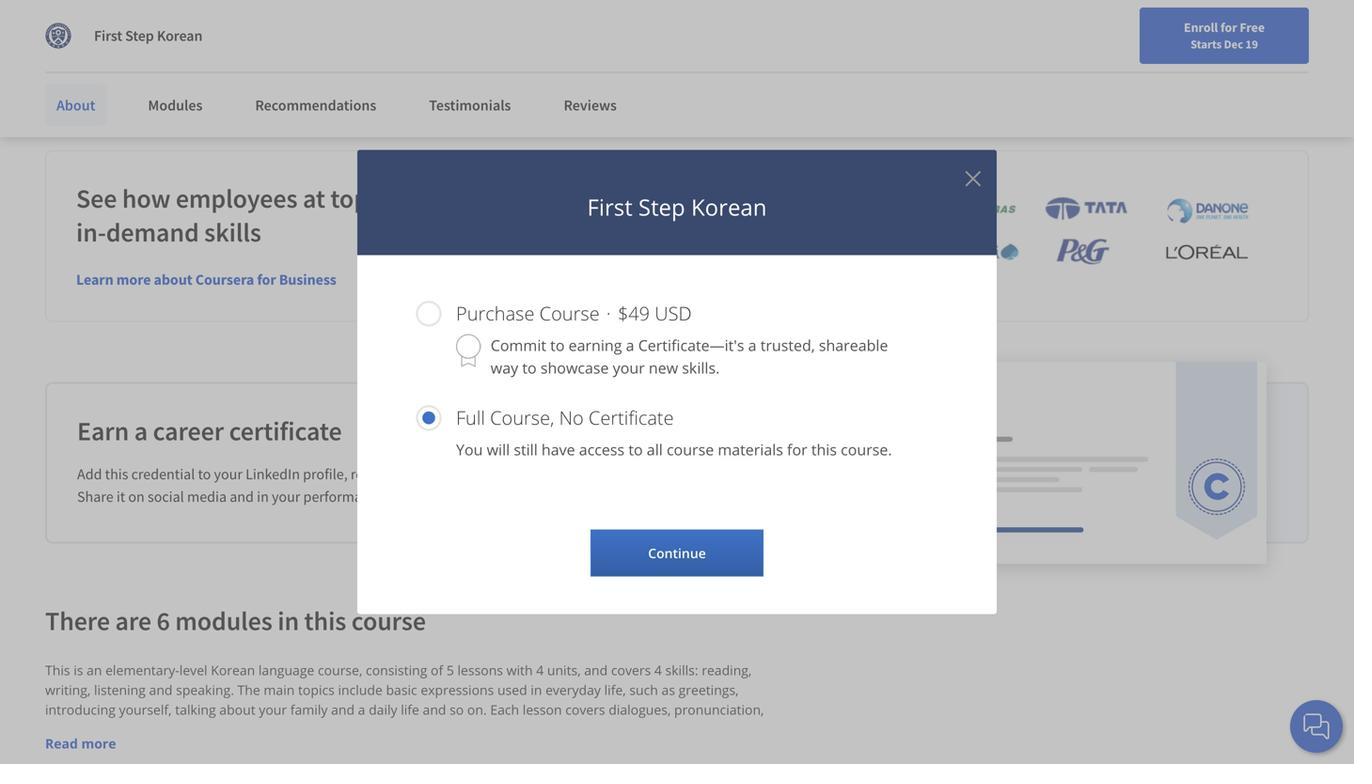 Task type: vqa. For each thing, say whether or not it's contained in the screenshot.
See how employees at top companies are mastering in-demand skills
yes



Task type: locate. For each thing, give the bounding box(es) containing it.
first
[[94, 26, 122, 45], [587, 192, 633, 222]]

4 right with
[[536, 662, 544, 680]]

showcase
[[541, 358, 609, 378]]

course up 'consisting'
[[352, 605, 426, 638]]

for left "business"
[[257, 271, 276, 289]]

0 vertical spatial for
[[1221, 19, 1237, 36]]

and right the media
[[230, 488, 254, 507]]

to down shareable
[[70, 43, 81, 59]]

1 vertical spatial step
[[638, 192, 685, 222]]

see how employees at top companies are mastering in-demand skills
[[76, 182, 655, 249]]

certificate—it's
[[638, 335, 744, 355]]

there are 6 modules in this course
[[45, 605, 426, 638]]

0 vertical spatial add
[[45, 43, 67, 59]]

certificate up add to your linkedin profile
[[112, 13, 176, 32]]

all
[[647, 440, 663, 460]]

more right learn
[[116, 271, 151, 289]]

this up it
[[105, 465, 128, 484]]

for up dec
[[1221, 19, 1237, 36]]

cv
[[421, 465, 437, 484]]

1 vertical spatial linkedin
[[246, 465, 300, 484]]

0 vertical spatial in
[[257, 488, 269, 507]]

0 horizontal spatial add
[[45, 43, 67, 59]]

this up course,
[[304, 605, 346, 638]]

to up the media
[[198, 465, 211, 484]]

read more button
[[45, 734, 116, 754]]

grammar,
[[119, 721, 179, 739]]

career
[[949, 59, 985, 76]]

level
[[179, 662, 207, 680]]

used
[[497, 682, 527, 699]]

1 horizontal spatial add
[[77, 465, 102, 484]]

2 vertical spatial for
[[787, 440, 808, 460]]

are left "6"
[[115, 605, 151, 638]]

korean
[[157, 26, 203, 45], [691, 192, 767, 222], [211, 662, 255, 680]]

main
[[264, 682, 295, 699]]

0 horizontal spatial about
[[154, 271, 193, 289]]

covers down everyday
[[565, 701, 605, 719]]

1 horizontal spatial covers
[[611, 662, 651, 680]]

shareable
[[819, 335, 888, 355]]

about link
[[45, 85, 107, 126]]

1 vertical spatial certificate
[[229, 415, 342, 448]]

1 horizontal spatial korean
[[211, 662, 255, 680]]

0 horizontal spatial covers
[[565, 701, 605, 719]]

0 vertical spatial step
[[125, 26, 154, 45]]

0 vertical spatial about
[[154, 271, 193, 289]]

0 vertical spatial certificate
[[112, 13, 176, 32]]

basic
[[386, 682, 417, 699]]

0 horizontal spatial are
[[115, 605, 151, 638]]

2 horizontal spatial this
[[811, 440, 837, 460]]

in
[[257, 488, 269, 507], [278, 605, 299, 638], [531, 682, 542, 699]]

2 vertical spatial in
[[531, 682, 542, 699]]

1 horizontal spatial about
[[219, 701, 255, 719]]

4 up the 'as' at left bottom
[[654, 662, 662, 680]]

and down include
[[331, 701, 355, 719]]

None search field
[[268, 49, 578, 87]]

2 vertical spatial korean
[[211, 662, 255, 680]]

6
[[157, 605, 170, 638]]

a down include
[[358, 701, 365, 719]]

profile
[[161, 43, 197, 59]]

english
[[1029, 59, 1074, 78]]

more
[[116, 271, 151, 289], [81, 735, 116, 753]]

access
[[579, 440, 625, 460]]

units,
[[547, 662, 581, 680]]

in right the media
[[257, 488, 269, 507]]

0 horizontal spatial for
[[257, 271, 276, 289]]

linkedin left profile,
[[246, 465, 300, 484]]

vocabulary,
[[45, 721, 115, 739]]

1 horizontal spatial course
[[667, 440, 714, 460]]

talking
[[175, 701, 216, 719]]

for
[[1221, 19, 1237, 36], [257, 271, 276, 289], [787, 440, 808, 460]]

add this credential to your linkedin profile, resume, or cv share it on social media and in your performance review
[[77, 465, 437, 507]]

your down the "shareable certificate"
[[84, 43, 109, 59]]

the
[[238, 682, 260, 699]]

shareable certificate
[[45, 13, 176, 32]]

quizzes
[[182, 721, 228, 739]]

add inside add this credential to your linkedin profile, resume, or cv share it on social media and in your performance review
[[77, 465, 102, 484]]

each
[[490, 701, 519, 719]]

0 horizontal spatial linkedin
[[111, 43, 159, 59]]

your right the find
[[894, 59, 919, 76]]

2 horizontal spatial korean
[[691, 192, 767, 222]]

skills:
[[665, 662, 698, 680]]

and left so
[[423, 701, 446, 719]]

0 vertical spatial are
[[501, 182, 537, 215]]

1 horizontal spatial are
[[501, 182, 537, 215]]

more right read
[[81, 735, 116, 753]]

review
[[387, 488, 429, 507]]

1 horizontal spatial for
[[787, 440, 808, 460]]

this
[[811, 440, 837, 460], [105, 465, 128, 484], [304, 605, 346, 638]]

an
[[87, 662, 102, 680]]

life
[[401, 701, 419, 719]]

course
[[539, 300, 600, 326]]

such
[[629, 682, 658, 699]]

with
[[507, 662, 533, 680]]

1 horizontal spatial linkedin
[[246, 465, 300, 484]]

linkedin down the "shareable certificate"
[[111, 43, 159, 59]]

1 vertical spatial first
[[587, 192, 633, 222]]

a
[[626, 335, 634, 355], [748, 335, 757, 355], [134, 415, 148, 448], [358, 701, 365, 719]]

for right materials
[[787, 440, 808, 460]]

coursera image
[[23, 53, 142, 83]]

for individuals
[[30, 9, 125, 28]]

korean inside this is an elementary-level korean language course, consisting of 5 lessons with 4 units, and covers 4 skills: reading, writing, listening and speaking. the main topics include basic expressions used in everyday life, such as greetings, introducing yourself, talking about your family and a daily life and so on. each lesson covers dialogues, pronunciation, vocabulary, grammar, quizzes and role-plays. read more
[[211, 662, 255, 680]]

covers up such
[[611, 662, 651, 680]]

1 vertical spatial covers
[[565, 701, 605, 719]]

about down 'the'
[[219, 701, 255, 719]]

0 vertical spatial course
[[667, 440, 714, 460]]

0 horizontal spatial step
[[125, 26, 154, 45]]

writing,
[[45, 682, 91, 699]]

0 horizontal spatial 4
[[536, 662, 544, 680]]

testimonials link
[[418, 85, 522, 126]]

and up "yourself,"
[[149, 682, 173, 699]]

yonsei university image
[[45, 23, 71, 49]]

in inside add this credential to your linkedin profile, resume, or cv share it on social media and in your performance review
[[257, 488, 269, 507]]

and up life,
[[584, 662, 608, 680]]

0 vertical spatial linkedin
[[111, 43, 159, 59]]

a inside this is an elementary-level korean language course, consisting of 5 lessons with 4 units, and covers 4 skills: reading, writing, listening and speaking. the main topics include basic expressions used in everyday life, such as greetings, introducing yourself, talking about your family and a daily life and so on. each lesson covers dialogues, pronunciation, vocabulary, grammar, quizzes and role-plays. read more
[[358, 701, 365, 719]]

to left "all"
[[629, 440, 643, 460]]

for
[[30, 9, 51, 28]]

your up role-
[[259, 701, 287, 719]]

1 horizontal spatial first step korean
[[587, 192, 767, 222]]

learn more about coursera for business link
[[76, 271, 336, 289]]

how
[[122, 182, 171, 215]]

0 horizontal spatial first step korean
[[94, 26, 203, 45]]

learn more about coursera for business
[[76, 271, 336, 289]]

pronunciation,
[[674, 701, 764, 719]]

✕ button
[[965, 163, 982, 193]]

share
[[77, 488, 113, 507]]

your
[[84, 43, 109, 59], [894, 59, 919, 76], [613, 358, 645, 378], [214, 465, 243, 484], [272, 488, 300, 507], [259, 701, 287, 719]]

1 vertical spatial about
[[219, 701, 255, 719]]

on.
[[467, 701, 487, 719]]

recommendations
[[255, 96, 376, 115]]

dialogues,
[[609, 701, 671, 719]]

as
[[662, 682, 675, 699]]

about left coursera
[[154, 271, 193, 289]]

this left course.
[[811, 440, 837, 460]]

course right "all"
[[667, 440, 714, 460]]

will
[[487, 440, 510, 460]]

certificate up profile,
[[229, 415, 342, 448]]

2 horizontal spatial for
[[1221, 19, 1237, 36]]

performance
[[303, 488, 384, 507]]

coursera
[[195, 271, 254, 289]]

1 vertical spatial more
[[81, 735, 116, 753]]

course inside full course, no certificate you will still have access to all course materials for this course.
[[667, 440, 714, 460]]

0 vertical spatial first step korean
[[94, 26, 203, 45]]

in up language
[[278, 605, 299, 638]]

add
[[45, 43, 67, 59], [77, 465, 102, 484]]

0 vertical spatial this
[[811, 440, 837, 460]]

1 vertical spatial add
[[77, 465, 102, 484]]

0 horizontal spatial this
[[105, 465, 128, 484]]

are
[[501, 182, 537, 215], [115, 605, 151, 638]]

0 horizontal spatial first
[[94, 26, 122, 45]]

are left the mastering
[[501, 182, 537, 215]]

1 vertical spatial in
[[278, 605, 299, 638]]

to right way
[[522, 358, 537, 378]]

0 horizontal spatial certificate
[[112, 13, 176, 32]]

covers
[[611, 662, 651, 680], [565, 701, 605, 719]]

social
[[148, 488, 184, 507]]

2 horizontal spatial in
[[531, 682, 542, 699]]

full
[[456, 405, 485, 431]]

1 horizontal spatial 4
[[654, 662, 662, 680]]

4
[[536, 662, 544, 680], [654, 662, 662, 680]]

0 vertical spatial covers
[[611, 662, 651, 680]]

no
[[559, 405, 584, 431]]

0 vertical spatial korean
[[157, 26, 203, 45]]

1 vertical spatial are
[[115, 605, 151, 638]]

your left new
[[613, 358, 645, 378]]

add down shareable
[[45, 43, 67, 59]]

about
[[56, 96, 95, 115]]

find your new career
[[867, 59, 985, 76]]

1 vertical spatial this
[[105, 465, 128, 484]]

read
[[45, 735, 78, 753]]

1 horizontal spatial in
[[278, 605, 299, 638]]

0 horizontal spatial course
[[352, 605, 426, 638]]

linkedin inside add this credential to your linkedin profile, resume, or cv share it on social media and in your performance review
[[246, 465, 300, 484]]

add up share
[[77, 465, 102, 484]]

so
[[450, 701, 464, 719]]

1 horizontal spatial certificate
[[229, 415, 342, 448]]

in up 'lesson'
[[531, 682, 542, 699]]

0 vertical spatial more
[[116, 271, 151, 289]]

this inside add this credential to your linkedin profile, resume, or cv share it on social media and in your performance review
[[105, 465, 128, 484]]

2 vertical spatial this
[[304, 605, 346, 638]]

plays.
[[287, 721, 322, 739]]

0 horizontal spatial in
[[257, 488, 269, 507]]



Task type: describe. For each thing, give the bounding box(es) containing it.
this inside full course, no certificate you will still have access to all course materials for this course.
[[811, 440, 837, 460]]

purchase course · $49 usd
[[456, 300, 692, 326]]

commit
[[491, 335, 546, 355]]

to inside add this credential to your linkedin profile, resume, or cv share it on social media and in your performance review
[[198, 465, 211, 484]]

life,
[[604, 682, 626, 699]]

2 4 from the left
[[654, 662, 662, 680]]

1 horizontal spatial step
[[638, 192, 685, 222]]

5
[[447, 662, 454, 680]]

to up showcase
[[550, 335, 565, 355]]

a down '$49'
[[626, 335, 634, 355]]

greetings,
[[679, 682, 739, 699]]

commit to earning a certificate—it's a trusted, shareable way to showcase your new skills.
[[491, 335, 888, 378]]

for inside full course, no certificate you will still have access to all course materials for this course.
[[787, 440, 808, 460]]

·
[[606, 300, 611, 326]]

trusted,
[[761, 335, 815, 355]]

and inside add this credential to your linkedin profile, resume, or cv share it on social media and in your performance review
[[230, 488, 254, 507]]

skills.
[[682, 358, 720, 378]]

lesson
[[523, 701, 562, 719]]

are inside see how employees at top companies are mastering in-demand skills
[[501, 182, 537, 215]]

materials
[[718, 440, 783, 460]]

in inside this is an elementary-level korean language course, consisting of 5 lessons with 4 units, and covers 4 skills: reading, writing, listening and speaking. the main topics include basic expressions used in everyday life, such as greetings, introducing yourself, talking about your family and a daily life and so on. each lesson covers dialogues, pronunciation, vocabulary, grammar, quizzes and role-plays. read more
[[531, 682, 542, 699]]

to inside full course, no certificate you will still have access to all course materials for this course.
[[629, 440, 643, 460]]

your inside commit to earning a certificate—it's a trusted, shareable way to showcase your new skills.
[[613, 358, 645, 378]]

daily
[[369, 701, 397, 719]]

1 vertical spatial first step korean
[[587, 192, 767, 222]]

lessons
[[458, 662, 503, 680]]

this
[[45, 662, 70, 680]]

full course, no certificate you will still have access to all course materials for this course.
[[456, 405, 892, 460]]

1 vertical spatial for
[[257, 271, 276, 289]]

english button
[[995, 38, 1108, 99]]

1 vertical spatial korean
[[691, 192, 767, 222]]

listening
[[94, 682, 146, 699]]

0 horizontal spatial korean
[[157, 26, 203, 45]]

chat with us image
[[1302, 712, 1332, 742]]

1 vertical spatial course
[[352, 605, 426, 638]]

19
[[1246, 37, 1258, 52]]

there
[[45, 605, 110, 638]]

shareable
[[45, 13, 110, 32]]

family
[[290, 701, 328, 719]]

have
[[542, 440, 575, 460]]

introducing
[[45, 701, 116, 719]]

modules
[[175, 605, 272, 638]]

certificate
[[589, 405, 674, 431]]

yourself,
[[119, 701, 172, 719]]

your inside this is an elementary-level korean language course, consisting of 5 lessons with 4 units, and covers 4 skills: reading, writing, listening and speaking. the main topics include basic expressions used in everyday life, such as greetings, introducing yourself, talking about your family and a daily life and so on. each lesson covers dialogues, pronunciation, vocabulary, grammar, quizzes and role-plays. read more
[[259, 701, 287, 719]]

your left performance
[[272, 488, 300, 507]]

continue
[[648, 545, 706, 562]]

resume,
[[351, 465, 401, 484]]

add to your linkedin profile
[[45, 43, 197, 59]]

1 horizontal spatial first
[[587, 192, 633, 222]]

or
[[404, 465, 418, 484]]

1 4 from the left
[[536, 662, 544, 680]]

of
[[431, 662, 443, 680]]

and left role-
[[231, 721, 255, 739]]

enroll for free starts dec 19
[[1184, 19, 1265, 52]]

individuals
[[54, 9, 125, 28]]

add for add to your linkedin profile
[[45, 43, 67, 59]]

testimonials
[[429, 96, 511, 115]]

way
[[491, 358, 518, 378]]

consisting
[[366, 662, 427, 680]]

$49
[[618, 300, 650, 326]]

a right earn
[[134, 415, 148, 448]]

for inside enroll for free starts dec 19
[[1221, 19, 1237, 36]]

earn a career certificate
[[77, 415, 342, 448]]

about inside this is an elementary-level korean language course, consisting of 5 lessons with 4 units, and covers 4 skills: reading, writing, listening and speaking. the main topics include basic expressions used in everyday life, such as greetings, introducing yourself, talking about your family and a daily life and so on. each lesson covers dialogues, pronunciation, vocabulary, grammar, quizzes and role-plays. read more
[[219, 701, 255, 719]]

it
[[116, 488, 125, 507]]

new
[[649, 358, 678, 378]]

elementary-
[[105, 662, 179, 680]]

purchase
[[456, 300, 535, 326]]

top
[[330, 182, 369, 215]]

coursera career certificate image
[[954, 362, 1267, 564]]

starts
[[1191, 37, 1222, 52]]

language
[[258, 662, 314, 680]]

is
[[74, 662, 83, 680]]

find
[[867, 59, 892, 76]]

usd
[[655, 300, 692, 326]]

expressions
[[421, 682, 494, 699]]

dec
[[1224, 37, 1243, 52]]

enroll
[[1184, 19, 1218, 36]]

see
[[76, 182, 117, 215]]

business
[[279, 271, 336, 289]]

earn
[[77, 415, 129, 448]]

topics
[[298, 682, 335, 699]]

add for add this credential to your linkedin profile, resume, or cv share it on social media and in your performance review
[[77, 465, 102, 484]]

demand
[[106, 216, 199, 249]]

profile,
[[303, 465, 348, 484]]

course.
[[841, 440, 892, 460]]

your inside find your new career 'link'
[[894, 59, 919, 76]]

in-
[[76, 216, 106, 249]]

reading,
[[702, 662, 752, 680]]

course,
[[318, 662, 362, 680]]

show notifications image
[[1136, 61, 1158, 84]]

your up the media
[[214, 465, 243, 484]]

1 horizontal spatial this
[[304, 605, 346, 638]]

find your new career link
[[858, 56, 995, 80]]

modules
[[148, 96, 203, 115]]

role-
[[258, 721, 287, 739]]

reviews
[[564, 96, 617, 115]]

learn
[[76, 271, 113, 289]]

a left trusted,
[[748, 335, 757, 355]]

skills
[[204, 216, 261, 249]]

coursera enterprise logos image
[[890, 196, 1266, 277]]

companies
[[374, 182, 496, 215]]

0 vertical spatial first
[[94, 26, 122, 45]]

free
[[1240, 19, 1265, 36]]

mastering
[[542, 182, 655, 215]]

credential
[[131, 465, 195, 484]]

reviews link
[[552, 85, 628, 126]]

everyday
[[546, 682, 601, 699]]

more inside this is an elementary-level korean language course, consisting of 5 lessons with 4 units, and covers 4 skills: reading, writing, listening and speaking. the main topics include basic expressions used in everyday life, such as greetings, introducing yourself, talking about your family and a daily life and so on. each lesson covers dialogues, pronunciation, vocabulary, grammar, quizzes and role-plays. read more
[[81, 735, 116, 753]]

include
[[338, 682, 383, 699]]



